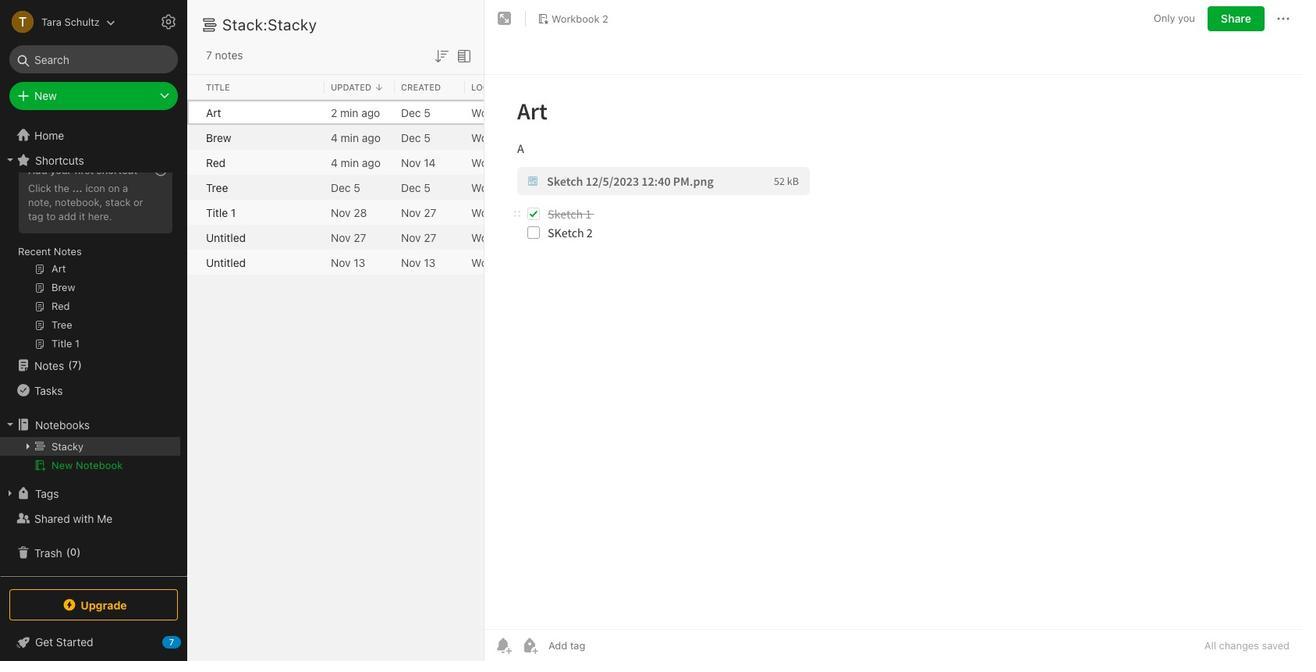 Task type: vqa. For each thing, say whether or not it's contained in the screenshot.
Title associated with Title 1
yes



Task type: describe. For each thing, give the bounding box(es) containing it.
workbook 2 button
[[532, 8, 614, 30]]

sort options image
[[432, 47, 451, 65]]

untitled for nov 27
[[206, 231, 246, 244]]

dec 5 up nov 28
[[331, 181, 360, 194]]

all
[[1205, 639, 1217, 652]]

7 for 7
[[169, 637, 174, 647]]

new button
[[9, 82, 178, 110]]

workbook inside button
[[552, 12, 600, 25]]

14
[[424, 156, 436, 169]]

5 down the created
[[424, 106, 431, 119]]

tasks
[[34, 384, 63, 397]]

7 for 7 notes
[[206, 48, 212, 62]]

upgrade button
[[9, 589, 178, 621]]

expand note image
[[496, 9, 514, 28]]

1 nov 13 from the left
[[331, 256, 366, 269]]

add tag image
[[521, 636, 539, 655]]

only
[[1154, 12, 1176, 24]]

notebook
[[76, 459, 123, 471]]

add
[[58, 210, 76, 222]]

get started
[[35, 635, 93, 649]]

nov 27 for 27
[[401, 231, 437, 244]]

new for new notebook
[[52, 459, 73, 471]]

Add tag field
[[547, 638, 664, 653]]

5 up 14 on the top left of page
[[424, 131, 431, 144]]

a
[[123, 182, 128, 194]]

more actions image
[[1275, 9, 1293, 28]]

note,
[[28, 196, 52, 208]]

settings image
[[159, 12, 178, 31]]

tags
[[35, 487, 59, 500]]

to
[[46, 210, 56, 222]]

dec 5 down nov 14
[[401, 181, 431, 194]]

tara
[[41, 15, 62, 28]]

shortcuts button
[[0, 148, 180, 173]]

) for trash
[[77, 546, 81, 558]]

title for title
[[206, 82, 230, 92]]

cell inside 'note list' element
[[187, 100, 200, 125]]

nov 14
[[401, 156, 436, 169]]

2 min ago
[[331, 106, 380, 119]]

Help and Learning task checklist field
[[0, 630, 187, 655]]

new notebook
[[52, 459, 123, 471]]

icon on a note, notebook, stack or tag to add it here.
[[28, 182, 143, 222]]

on
[[108, 182, 120, 194]]

or
[[133, 196, 143, 208]]

27 for 27
[[424, 231, 437, 244]]

saved
[[1262, 639, 1290, 652]]

brew
[[206, 131, 231, 144]]

5 down 14 on the top left of page
[[424, 181, 431, 194]]

dec 5 down the created
[[401, 106, 431, 119]]

nov 27 for 28
[[401, 206, 437, 219]]

0
[[70, 546, 77, 558]]

group containing add your first shortcut
[[0, 150, 180, 359]]

note window element
[[485, 0, 1303, 661]]

with
[[73, 512, 94, 525]]

ago for nov
[[362, 156, 381, 169]]

click the ...
[[28, 182, 83, 194]]

notebook,
[[55, 196, 102, 208]]

add a reminder image
[[494, 636, 513, 655]]

icon
[[85, 182, 105, 194]]

me
[[97, 512, 113, 525]]

shortcut
[[97, 164, 137, 176]]

first
[[74, 164, 94, 176]]

shared with me
[[34, 512, 113, 525]]

( for notes
[[68, 358, 72, 371]]

workbook 2 inside button
[[552, 12, 609, 25]]

location
[[471, 82, 516, 92]]

7 inside notes ( 7 )
[[72, 358, 78, 371]]

all changes saved
[[1205, 639, 1290, 652]]

tags button
[[0, 481, 180, 506]]

Sort field
[[432, 45, 451, 65]]

dec down the created
[[401, 106, 421, 119]]

recent notes
[[18, 245, 82, 258]]

7 notes
[[206, 48, 243, 62]]

new notebook button
[[0, 456, 180, 475]]

notes
[[215, 48, 243, 62]]

dec 5 up nov 14
[[401, 131, 431, 144]]

dec up nov 28
[[331, 181, 351, 194]]

trash ( 0 )
[[34, 546, 81, 559]]

5 up 28
[[354, 181, 360, 194]]

min for nov 14
[[341, 156, 359, 169]]

art
[[206, 106, 221, 119]]

View options field
[[451, 45, 474, 65]]

stack
[[105, 196, 131, 208]]

add
[[28, 164, 47, 176]]

notes ( 7 )
[[34, 358, 82, 372]]

untitled for nov 13
[[206, 256, 246, 269]]

2 nov 13 from the left
[[401, 256, 436, 269]]

here.
[[88, 210, 112, 222]]

cell inside tree
[[0, 437, 180, 456]]



Task type: locate. For each thing, give the bounding box(es) containing it.
cell left art
[[187, 100, 200, 125]]

0 horizontal spatial 7
[[72, 358, 78, 371]]

0 vertical spatial )
[[78, 358, 82, 371]]

2 min from the top
[[341, 131, 359, 144]]

0 horizontal spatial 13
[[354, 256, 366, 269]]

4 up nov 28
[[331, 156, 338, 169]]

min down "updated"
[[340, 106, 359, 119]]

click to collapse image
[[181, 632, 193, 651]]

only you
[[1154, 12, 1196, 24]]

new
[[34, 89, 57, 102], [52, 459, 73, 471]]

ago down 2 min ago
[[362, 131, 381, 144]]

0 vertical spatial title
[[206, 82, 230, 92]]

group
[[0, 150, 180, 359]]

0 vertical spatial untitled
[[206, 231, 246, 244]]

2 inside button
[[603, 12, 609, 25]]

4
[[331, 131, 338, 144], [331, 156, 338, 169]]

2
[[603, 12, 609, 25], [331, 106, 337, 119], [526, 106, 532, 119], [526, 131, 532, 144], [526, 156, 532, 169], [526, 181, 532, 194], [526, 206, 532, 219], [526, 231, 532, 244], [526, 256, 532, 269]]

0 vertical spatial min
[[340, 106, 359, 119]]

27 for 28
[[424, 206, 437, 219]]

( right trash at the bottom left of page
[[66, 546, 70, 558]]

5
[[424, 106, 431, 119], [424, 131, 431, 144], [354, 181, 360, 194], [424, 181, 431, 194]]

Account field
[[0, 6, 115, 37]]

4 min ago for dec 5
[[331, 131, 381, 144]]

you
[[1179, 12, 1196, 24]]

nov 13
[[331, 256, 366, 269], [401, 256, 436, 269]]

2 vertical spatial 7
[[169, 637, 174, 647]]

1 4 min ago from the top
[[331, 131, 381, 144]]

Note Editor text field
[[485, 75, 1303, 629]]

untitled
[[206, 231, 246, 244], [206, 256, 246, 269]]

expand notebooks image
[[4, 418, 16, 431]]

ago left nov 14
[[362, 156, 381, 169]]

tree containing home
[[0, 123, 187, 575]]

schultz
[[64, 15, 100, 28]]

cell
[[187, 100, 200, 125], [0, 437, 180, 456]]

) right trash at the bottom left of page
[[77, 546, 81, 558]]

0 vertical spatial notes
[[54, 245, 82, 258]]

4 for dec
[[331, 131, 338, 144]]

More actions field
[[1275, 6, 1293, 31]]

tasks button
[[0, 378, 180, 403]]

1
[[231, 206, 236, 219]]

shared with me link
[[0, 506, 180, 531]]

1 vertical spatial 4
[[331, 156, 338, 169]]

notebooks
[[35, 418, 90, 431]]

2 4 min ago from the top
[[331, 156, 381, 169]]

0 vertical spatial 7
[[206, 48, 212, 62]]

1 horizontal spatial 7
[[169, 637, 174, 647]]

trash
[[34, 546, 62, 559]]

expand tags image
[[4, 487, 16, 500]]

nov
[[401, 156, 421, 169], [331, 206, 351, 219], [401, 206, 421, 219], [331, 231, 351, 244], [401, 231, 421, 244], [331, 256, 351, 269], [401, 256, 421, 269]]

1 vertical spatial 7
[[72, 358, 78, 371]]

3 ago from the top
[[362, 156, 381, 169]]

1 vertical spatial cell
[[0, 437, 180, 456]]

4 min ago
[[331, 131, 381, 144], [331, 156, 381, 169]]

(
[[68, 358, 72, 371], [66, 546, 70, 558]]

nov 27
[[401, 206, 437, 219], [331, 231, 366, 244], [401, 231, 437, 244]]

notes inside notes ( 7 )
[[34, 359, 64, 372]]

1 vertical spatial new
[[52, 459, 73, 471]]

7 up tasks button
[[72, 358, 78, 371]]

new notebook group
[[0, 437, 180, 481]]

new up home
[[34, 89, 57, 102]]

ago
[[362, 106, 380, 119], [362, 131, 381, 144], [362, 156, 381, 169]]

row group containing art
[[187, 100, 746, 275]]

( inside notes ( 7 )
[[68, 358, 72, 371]]

7 inside 'note list' element
[[206, 48, 212, 62]]

home
[[34, 128, 64, 142]]

share
[[1221, 12, 1252, 25]]

tree
[[206, 181, 228, 194]]

4 down 2 min ago
[[331, 131, 338, 144]]

1 vertical spatial (
[[66, 546, 70, 558]]

min for dec 5
[[341, 131, 359, 144]]

1 min from the top
[[340, 106, 359, 119]]

0 vertical spatial ago
[[362, 106, 380, 119]]

) up tasks button
[[78, 358, 82, 371]]

...
[[72, 182, 83, 194]]

1 vertical spatial title
[[206, 206, 228, 219]]

red
[[206, 156, 226, 169]]

new for new
[[34, 89, 57, 102]]

1 4 from the top
[[331, 131, 338, 144]]

dec down nov 14
[[401, 181, 421, 194]]

1 vertical spatial min
[[341, 131, 359, 144]]

note list element
[[187, 0, 824, 661]]

2 horizontal spatial 7
[[206, 48, 212, 62]]

2 row group from the top
[[187, 100, 746, 275]]

new up tags on the left bottom of the page
[[52, 459, 73, 471]]

7 left notes
[[206, 48, 212, 62]]

) for notes
[[78, 358, 82, 371]]

notes
[[54, 245, 82, 258], [34, 359, 64, 372]]

updated
[[331, 82, 372, 92]]

0 vertical spatial cell
[[187, 100, 200, 125]]

upgrade
[[81, 598, 127, 612]]

0 vertical spatial 4 min ago
[[331, 131, 381, 144]]

notebooks link
[[0, 412, 180, 437]]

dec
[[401, 106, 421, 119], [401, 131, 421, 144], [331, 181, 351, 194], [401, 181, 421, 194]]

dec 5
[[401, 106, 431, 119], [401, 131, 431, 144], [331, 181, 360, 194], [401, 181, 431, 194]]

0 horizontal spatial nov 13
[[331, 256, 366, 269]]

min
[[340, 106, 359, 119], [341, 131, 359, 144], [341, 156, 359, 169]]

2 vertical spatial ago
[[362, 156, 381, 169]]

2 vertical spatial min
[[341, 156, 359, 169]]

get
[[35, 635, 53, 649]]

7 inside 'help and learning task checklist' field
[[169, 637, 174, 647]]

1 vertical spatial 4 min ago
[[331, 156, 381, 169]]

recent
[[18, 245, 51, 258]]

27
[[424, 206, 437, 219], [354, 231, 366, 244], [424, 231, 437, 244]]

)
[[78, 358, 82, 371], [77, 546, 81, 558]]

1 vertical spatial ago
[[362, 131, 381, 144]]

1 vertical spatial )
[[77, 546, 81, 558]]

created
[[401, 82, 441, 92]]

row group
[[187, 75, 824, 100], [187, 100, 746, 275]]

workbook 2
[[552, 12, 609, 25], [471, 106, 532, 119], [471, 131, 532, 144], [471, 156, 532, 169], [471, 181, 532, 194], [471, 206, 532, 219], [471, 231, 532, 244], [471, 256, 532, 269]]

2 13 from the left
[[424, 256, 436, 269]]

click
[[28, 182, 51, 194]]

cell up new notebook
[[0, 437, 180, 456]]

nov 28
[[331, 206, 367, 219]]

stack:stacky
[[222, 16, 317, 34]]

0 vertical spatial new
[[34, 89, 57, 102]]

1 ago from the top
[[362, 106, 380, 119]]

7 left click to collapse image
[[169, 637, 174, 647]]

arrow image
[[22, 440, 34, 453]]

home link
[[0, 123, 187, 148]]

1 row group from the top
[[187, 75, 824, 100]]

( up tasks button
[[68, 358, 72, 371]]

new inside button
[[52, 459, 73, 471]]

row group containing title
[[187, 75, 824, 100]]

0 vertical spatial (
[[68, 358, 72, 371]]

dec up nov 14
[[401, 131, 421, 144]]

notes up tasks
[[34, 359, 64, 372]]

2 untitled from the top
[[206, 256, 246, 269]]

) inside notes ( 7 )
[[78, 358, 82, 371]]

0 horizontal spatial cell
[[0, 437, 180, 456]]

share button
[[1208, 6, 1265, 31]]

row group inside 'note list' element
[[187, 100, 746, 275]]

4 min ago for nov 14
[[331, 156, 381, 169]]

3 min from the top
[[341, 156, 359, 169]]

shortcuts
[[35, 153, 84, 167]]

the
[[54, 182, 69, 194]]

ago down "updated"
[[362, 106, 380, 119]]

tag
[[28, 210, 43, 222]]

tree
[[0, 123, 187, 575]]

title for title 1
[[206, 206, 228, 219]]

min down 2 min ago
[[341, 131, 359, 144]]

2 title from the top
[[206, 206, 228, 219]]

1 13 from the left
[[354, 256, 366, 269]]

1 title from the top
[[206, 82, 230, 92]]

0 vertical spatial 4
[[331, 131, 338, 144]]

add your first shortcut
[[28, 164, 137, 176]]

1 untitled from the top
[[206, 231, 246, 244]]

title 1
[[206, 206, 236, 219]]

1 horizontal spatial nov 13
[[401, 256, 436, 269]]

) inside trash ( 0 )
[[77, 546, 81, 558]]

your
[[50, 164, 72, 176]]

1 vertical spatial untitled
[[206, 256, 246, 269]]

4 for nov
[[331, 156, 338, 169]]

2 4 from the top
[[331, 156, 338, 169]]

( for trash
[[66, 546, 70, 558]]

( inside trash ( 0 )
[[66, 546, 70, 558]]

title left 1
[[206, 206, 228, 219]]

1 horizontal spatial 13
[[424, 256, 436, 269]]

min up nov 28
[[341, 156, 359, 169]]

title up art
[[206, 82, 230, 92]]

7
[[206, 48, 212, 62], [72, 358, 78, 371], [169, 637, 174, 647]]

shared
[[34, 512, 70, 525]]

2 ago from the top
[[362, 131, 381, 144]]

None search field
[[20, 45, 167, 73]]

28
[[354, 206, 367, 219]]

ago for dec
[[362, 131, 381, 144]]

tara schultz
[[41, 15, 100, 28]]

new inside popup button
[[34, 89, 57, 102]]

13
[[354, 256, 366, 269], [424, 256, 436, 269]]

1 vertical spatial notes
[[34, 359, 64, 372]]

Search text field
[[20, 45, 167, 73]]

notes right recent
[[54, 245, 82, 258]]

it
[[79, 210, 85, 222]]

1 horizontal spatial cell
[[187, 100, 200, 125]]

workbook
[[552, 12, 600, 25], [471, 106, 523, 119], [471, 131, 523, 144], [471, 156, 523, 169], [471, 181, 523, 194], [471, 206, 523, 219], [471, 231, 523, 244], [471, 256, 523, 269]]

changes
[[1220, 639, 1260, 652]]

started
[[56, 635, 93, 649]]

title
[[206, 82, 230, 92], [206, 206, 228, 219]]



